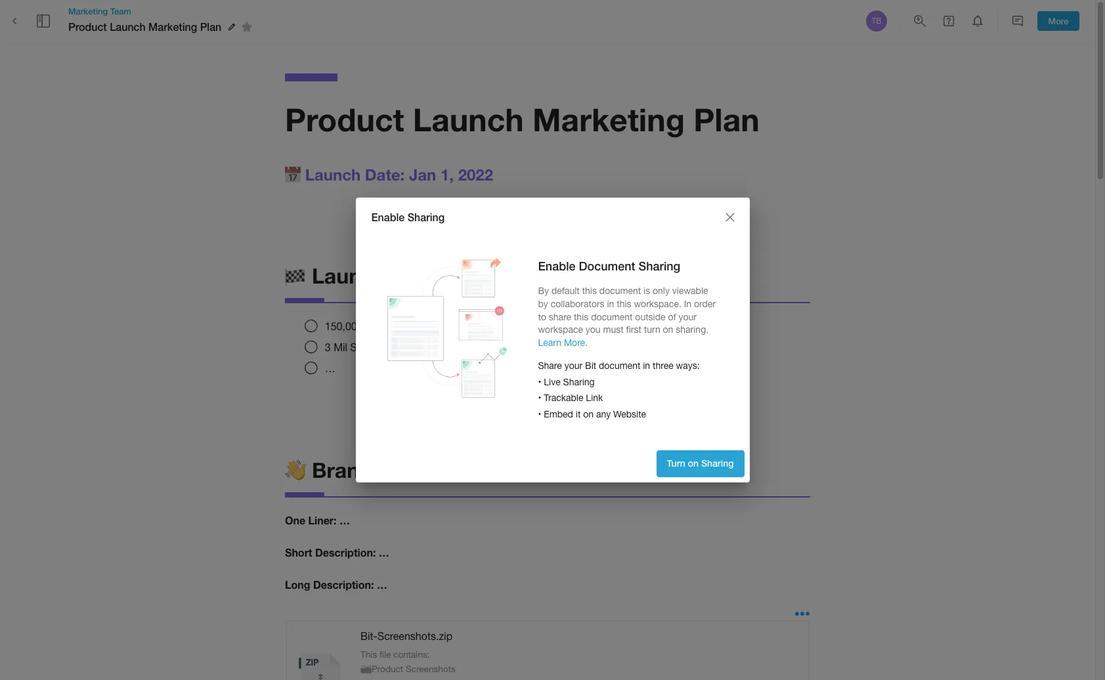 Task type: locate. For each thing, give the bounding box(es) containing it.
on
[[663, 325, 674, 335], [583, 409, 594, 420], [688, 458, 699, 469]]

0 horizontal spatial plan
[[200, 20, 222, 33]]

launch
[[110, 20, 146, 33], [413, 101, 524, 138], [305, 165, 361, 184], [312, 263, 386, 288]]

marketing
[[68, 6, 108, 16], [149, 20, 197, 33], [533, 101, 685, 138]]

by default this document is only viewable by collaborators in this workspace. in order to share this document outside of your workspace you must first turn on sharing. learn more.
[[538, 286, 716, 348]]

sharing.
[[676, 325, 709, 335]]

file
[[380, 650, 391, 660]]

collaborators
[[551, 299, 605, 309]]

long description: …
[[285, 579, 387, 591]]

enable for enable sharing
[[372, 211, 405, 223]]

your
[[679, 312, 697, 322], [565, 361, 583, 371]]

by
[[538, 299, 548, 309]]

0 vertical spatial product
[[68, 20, 107, 33]]

sharing
[[408, 211, 445, 223], [639, 259, 681, 273], [563, 377, 595, 387], [702, 458, 734, 469]]

turn
[[667, 458, 686, 469]]

enable
[[372, 211, 405, 223], [538, 259, 576, 273]]

1 vertical spatial •
[[538, 393, 542, 404]]

sharing right turn
[[702, 458, 734, 469]]

1 horizontal spatial enable
[[538, 259, 576, 273]]

in inside by default this document is only viewable by collaborators in this workspace. in order to share this document outside of your workspace you must first turn on sharing. learn more.
[[607, 299, 615, 309]]

product launch marketing plan
[[68, 20, 222, 33], [285, 101, 760, 138]]

…
[[325, 363, 336, 374], [340, 515, 350, 527], [379, 547, 389, 559], [377, 579, 387, 591]]

0 horizontal spatial in
[[607, 299, 615, 309]]

1 vertical spatial in
[[643, 361, 650, 371]]

0 vertical spatial marketing
[[68, 6, 108, 16]]

more
[[1049, 16, 1069, 26]]

sharing down the bit
[[563, 377, 595, 387]]

this down collaborators
[[574, 312, 589, 322]]

150,000 thousand downloads
[[325, 321, 467, 332]]

1 horizontal spatial marketing
[[149, 20, 197, 33]]

impressions
[[414, 342, 471, 353]]

0 horizontal spatial /
[[399, 679, 402, 681]]

on inside 'button'
[[688, 458, 699, 469]]

📅
[[285, 165, 301, 184]]

/ left message
[[409, 458, 417, 483]]

enable down 📅 launch date: jan 1, 2022
[[372, 211, 405, 223]]

workspace
[[538, 325, 583, 335]]

date:
[[365, 165, 405, 184]]

0 vertical spatial product launch marketing plan
[[68, 20, 222, 33]]

three
[[653, 361, 674, 371]]

1 vertical spatial your
[[565, 361, 583, 371]]

1 vertical spatial marketing
[[149, 20, 197, 33]]

• left trackable
[[538, 393, 542, 404]]

2 vertical spatial •
[[538, 409, 542, 420]]

product
[[68, 20, 107, 33], [285, 101, 404, 138]]

your left the bit
[[565, 361, 583, 371]]

mil
[[334, 342, 348, 353]]

this up collaborators
[[582, 286, 597, 297]]

1 vertical spatial plan
[[694, 101, 760, 138]]

1 vertical spatial description:
[[313, 579, 374, 591]]

document
[[600, 286, 641, 297], [591, 312, 633, 322], [599, 361, 641, 371]]

this up first
[[617, 299, 632, 309]]

2 horizontal spatial on
[[688, 458, 699, 469]]

document left the is
[[600, 286, 641, 297]]

launch right 📅 on the top of page
[[305, 165, 361, 184]]

description:
[[315, 547, 376, 559], [313, 579, 374, 591]]

/ inside this file contains: 📷product screenshots ⭐️logos / ico
[[399, 679, 402, 681]]

… for short description: …
[[379, 547, 389, 559]]

0 vertical spatial •
[[538, 377, 542, 387]]

1 horizontal spatial product launch marketing plan
[[285, 101, 760, 138]]

⭐️logos
[[361, 679, 397, 681]]

share
[[549, 312, 572, 322]]

description: down short description: …
[[313, 579, 374, 591]]

this
[[361, 650, 377, 660]]

launch up 2022
[[413, 101, 524, 138]]

0 horizontal spatial marketing
[[68, 6, 108, 16]]

0 vertical spatial document
[[600, 286, 641, 297]]

turn on sharing
[[667, 458, 734, 469]]

0 horizontal spatial your
[[565, 361, 583, 371]]

more button
[[1038, 11, 1080, 31]]

document for bit
[[599, 361, 641, 371]]

in
[[607, 299, 615, 309], [643, 361, 650, 371]]

1 horizontal spatial on
[[663, 325, 674, 335]]

150,000
[[325, 321, 363, 332]]

2 vertical spatial on
[[688, 458, 699, 469]]

1 vertical spatial enable
[[538, 259, 576, 273]]

1 vertical spatial on
[[583, 409, 594, 420]]

plan
[[200, 20, 222, 33], [694, 101, 760, 138]]

document right the bit
[[599, 361, 641, 371]]

2 vertical spatial document
[[599, 361, 641, 371]]

enable up default
[[538, 259, 576, 273]]

link
[[586, 393, 603, 404]]

3 mil social media impressions
[[325, 342, 471, 353]]

… up long description: …
[[379, 547, 389, 559]]

document up must
[[591, 312, 633, 322]]

2 horizontal spatial marketing
[[533, 101, 685, 138]]

in up must
[[607, 299, 615, 309]]

1 vertical spatial product
[[285, 101, 404, 138]]

1 vertical spatial document
[[591, 312, 633, 322]]

your down in
[[679, 312, 697, 322]]

document
[[579, 259, 636, 273]]

1 horizontal spatial in
[[643, 361, 650, 371]]

in
[[684, 299, 692, 309]]

enable sharing
[[372, 211, 445, 223]]

0 horizontal spatial enable
[[372, 211, 405, 223]]

is
[[644, 286, 650, 297]]

contains:
[[394, 650, 430, 660]]

your inside share your bit document in three ways: • live sharing • trackable link • embed it on any website
[[565, 361, 583, 371]]

0 vertical spatial enable
[[372, 211, 405, 223]]

… right liner:
[[340, 515, 350, 527]]

more.
[[564, 338, 588, 348]]

0 horizontal spatial on
[[583, 409, 594, 420]]

short
[[285, 547, 312, 559]]

📷product
[[361, 664, 403, 675]]

share
[[538, 361, 562, 371]]

description: for short
[[315, 547, 376, 559]]

1 horizontal spatial your
[[679, 312, 697, 322]]

bit-
[[361, 631, 378, 642]]

your inside by default this document is only viewable by collaborators in this workspace. in order to share this document outside of your workspace you must first turn on sharing. learn more.
[[679, 312, 697, 322]]

sharing up only
[[639, 259, 681, 273]]

/
[[409, 458, 417, 483], [399, 679, 402, 681]]

… for long description: …
[[377, 579, 387, 591]]

on right the it
[[583, 409, 594, 420]]

on down the of
[[663, 325, 674, 335]]

• left embed
[[538, 409, 542, 420]]

2 vertical spatial this
[[574, 312, 589, 322]]

🏁
[[285, 263, 306, 288]]

1 vertical spatial product launch marketing plan
[[285, 101, 760, 138]]

1 horizontal spatial /
[[409, 458, 417, 483]]

0 vertical spatial on
[[663, 325, 674, 335]]

favorite image
[[239, 19, 255, 35]]

1 vertical spatial /
[[399, 679, 402, 681]]

marketing team
[[68, 6, 131, 16]]

0 vertical spatial in
[[607, 299, 615, 309]]

document inside share your bit document in three ways: • live sharing • trackable link • embed it on any website
[[599, 361, 641, 371]]

0 vertical spatial description:
[[315, 547, 376, 559]]

• left the live
[[538, 377, 542, 387]]

description: up long description: …
[[315, 547, 376, 559]]

one liner: …
[[285, 515, 350, 527]]

one
[[285, 515, 306, 527]]

learn more. link
[[538, 338, 588, 348]]

this
[[582, 286, 597, 297], [617, 299, 632, 309], [574, 312, 589, 322]]

enable for enable document sharing
[[538, 259, 576, 273]]

/ down 📷product
[[399, 679, 402, 681]]

any
[[596, 409, 611, 420]]

of
[[668, 312, 676, 322]]

downloads
[[416, 321, 467, 332]]

liner:
[[308, 515, 337, 527]]

launch up 150,000
[[312, 263, 386, 288]]

on right turn
[[688, 458, 699, 469]]

… up bit-
[[377, 579, 387, 591]]

0 horizontal spatial product launch marketing plan
[[68, 20, 222, 33]]

by
[[538, 286, 549, 297]]

in left three
[[643, 361, 650, 371]]

default
[[552, 286, 580, 297]]

0 vertical spatial your
[[679, 312, 697, 322]]

•
[[538, 377, 542, 387], [538, 393, 542, 404], [538, 409, 542, 420]]

2 vertical spatial marketing
[[533, 101, 685, 138]]



Task type: vqa. For each thing, say whether or not it's contained in the screenshot.
the … for One Liner: …
yes



Task type: describe. For each thing, give the bounding box(es) containing it.
sharing inside share your bit document in three ways: • live sharing • trackable link • embed it on any website
[[563, 377, 595, 387]]

website
[[614, 409, 647, 420]]

description: for long
[[313, 579, 374, 591]]

embed
[[544, 409, 573, 420]]

0 horizontal spatial product
[[68, 20, 107, 33]]

marketing inside 'link'
[[68, 6, 108, 16]]

sharing down the 'jan'
[[408, 211, 445, 223]]

1 vertical spatial this
[[617, 299, 632, 309]]

turn on sharing button
[[657, 451, 745, 477]]

only
[[653, 286, 670, 297]]

first
[[626, 325, 642, 335]]

3
[[325, 342, 331, 353]]

🏁 launch goals
[[285, 263, 449, 288]]

… for one liner: …
[[340, 515, 350, 527]]

bit-screenshots.zip
[[361, 631, 453, 642]]

bit
[[585, 361, 597, 371]]

it
[[576, 409, 581, 420]]

this file contains: 📷product screenshots ⭐️logos / ico
[[361, 650, 456, 681]]

document for this
[[600, 286, 641, 297]]

1 horizontal spatial plan
[[694, 101, 760, 138]]

message
[[423, 458, 513, 483]]

in inside share your bit document in three ways: • live sharing • trackable link • embed it on any website
[[643, 361, 650, 371]]

… down 3
[[325, 363, 336, 374]]

screenshots.zip
[[378, 631, 453, 642]]

share your bit document in three ways: • live sharing • trackable link • embed it on any website
[[538, 361, 700, 420]]

team
[[110, 6, 131, 16]]

jan
[[409, 165, 436, 184]]

you
[[586, 325, 601, 335]]

to
[[538, 312, 547, 322]]

branding
[[312, 458, 403, 483]]

2022
[[458, 165, 493, 184]]

goals
[[392, 263, 449, 288]]

viewable
[[673, 286, 709, 297]]

sharing inside turn on sharing 'button'
[[702, 458, 734, 469]]

on inside share your bit document in three ways: • live sharing • trackable link • embed it on any website
[[583, 409, 594, 420]]

outside
[[635, 312, 666, 322]]

1 horizontal spatial product
[[285, 101, 404, 138]]

enable document sharing
[[538, 259, 681, 273]]

live
[[544, 377, 561, 387]]

must
[[603, 325, 624, 335]]

media
[[382, 342, 411, 353]]

trackable
[[544, 393, 584, 404]]

launch down team
[[110, 20, 146, 33]]

ways:
[[676, 361, 700, 371]]

short description: …
[[285, 547, 389, 559]]

2 • from the top
[[538, 393, 542, 404]]

workspace.
[[634, 299, 682, 309]]

tb button
[[865, 9, 889, 34]]

👋
[[285, 458, 306, 483]]

tb
[[872, 16, 882, 26]]

👋 branding / message
[[285, 458, 513, 483]]

turn
[[644, 325, 661, 335]]

marketing team link
[[68, 5, 257, 17]]

3 • from the top
[[538, 409, 542, 420]]

long
[[285, 579, 310, 591]]

1 • from the top
[[538, 377, 542, 387]]

screenshots
[[406, 664, 456, 675]]

social
[[351, 342, 379, 353]]

📅 launch date: jan 1, 2022
[[285, 165, 493, 184]]

0 vertical spatial this
[[582, 286, 597, 297]]

learn
[[538, 338, 562, 348]]

0 vertical spatial /
[[409, 458, 417, 483]]

thousand
[[366, 321, 413, 332]]

enable document sharing dialog
[[356, 198, 750, 483]]

1,
[[441, 165, 454, 184]]

on inside by default this document is only viewable by collaborators in this workspace. in order to share this document outside of your workspace you must first turn on sharing. learn more.
[[663, 325, 674, 335]]

order
[[694, 299, 716, 309]]

0 vertical spatial plan
[[200, 20, 222, 33]]



